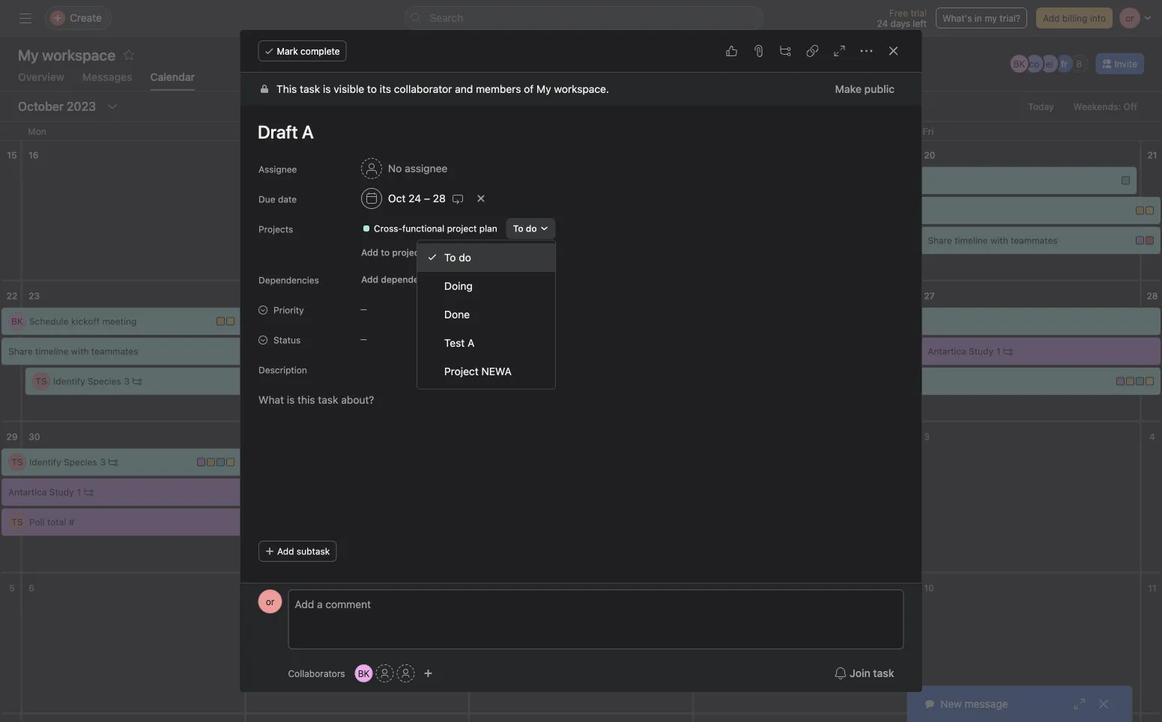 Task type: locate. For each thing, give the bounding box(es) containing it.
species up leftcount image
[[64, 457, 97, 468]]

1 vertical spatial timeline
[[35, 346, 69, 357]]

0 horizontal spatial 8
[[476, 583, 482, 594]]

join
[[850, 667, 871, 680]]

1 vertical spatial to do
[[444, 251, 471, 264]]

add down add to projects
[[361, 274, 378, 285]]

antartica up poll
[[8, 487, 47, 498]]

share up 27
[[928, 235, 952, 246]]

0 horizontal spatial 24
[[408, 192, 421, 205]]

0 horizontal spatial to
[[367, 83, 377, 95]]

10
[[924, 583, 934, 594]]

0 vertical spatial 28
[[433, 192, 445, 205]]

1 horizontal spatial timeline
[[955, 235, 988, 246]]

task
[[299, 83, 320, 95], [310, 547, 327, 558], [873, 667, 894, 680]]

0 horizontal spatial 1
[[77, 487, 81, 498]]

1 horizontal spatial a
[[468, 337, 475, 349]]

0 horizontal spatial to do
[[444, 251, 471, 264]]

more actions for this task image
[[861, 45, 873, 57]]

1 vertical spatial antartica study
[[8, 487, 74, 498]]

2 horizontal spatial 3
[[924, 432, 930, 442]]

add left a
[[277, 546, 294, 557]]

species down meeting
[[88, 376, 121, 387]]

task inside main content
[[299, 83, 320, 95]]

2 vertical spatial 3
[[100, 457, 106, 468]]

subtask
[[296, 546, 330, 557]]

1 vertical spatial 3
[[924, 432, 930, 442]]

1 vertical spatial 8
[[476, 583, 482, 594]]

visible
[[333, 83, 364, 95]]

0 vertical spatial share timeline with teammates
[[928, 235, 1058, 246]]

24 left –
[[408, 192, 421, 205]]

1 horizontal spatial study
[[969, 346, 994, 357]]

to do up doing
[[444, 251, 471, 264]]

members
[[476, 83, 521, 95]]

messages
[[82, 71, 132, 83]]

0 horizontal spatial 28
[[433, 192, 445, 205]]

identify
[[53, 376, 85, 387], [29, 457, 61, 468]]

projects
[[392, 247, 427, 258]]

— button
[[354, 299, 444, 320], [354, 329, 444, 350]]

0 vertical spatial identify
[[53, 376, 85, 387]]

to left its
[[367, 83, 377, 95]]

off
[[1124, 101, 1138, 112]]

main content
[[240, 73, 922, 705]]

0 vertical spatial to do
[[513, 223, 537, 234]]

to inside popup button
[[513, 223, 523, 234]]

dependencies
[[381, 274, 442, 285]]

add to starred image
[[123, 49, 135, 61]]

1 horizontal spatial antartica
[[928, 346, 966, 357]]

share timeline with teammates
[[928, 235, 1058, 246], [8, 346, 138, 357]]

assignee
[[404, 162, 447, 175]]

1 vertical spatial 24
[[408, 192, 421, 205]]

1 horizontal spatial 28
[[1147, 291, 1158, 301]]

fr down or
[[262, 609, 268, 619]]

new message
[[940, 698, 1008, 710]]

antartica down 27
[[928, 346, 966, 357]]

ts left write
[[259, 547, 271, 558]]

oct
[[388, 192, 405, 205]]

bk down '22'
[[11, 316, 23, 327]]

add inside add billing info button
[[1043, 13, 1060, 23]]

determine goal
[[277, 609, 342, 619]]

0 vertical spatial do
[[526, 223, 537, 234]]

0 vertical spatial —
[[360, 305, 367, 314]]

2 — button from the top
[[354, 329, 444, 350]]

0 horizontal spatial antartica study
[[8, 487, 74, 498]]

1 horizontal spatial with
[[991, 235, 1008, 246]]

— button for status
[[354, 329, 444, 350]]

full screen image
[[834, 45, 846, 57]]

1 vertical spatial to
[[444, 251, 456, 264]]

fr right el
[[1061, 58, 1068, 69]]

to up doing
[[444, 251, 456, 264]]

0 vertical spatial fr
[[1061, 58, 1068, 69]]

identify down the schedule kickoff meeting
[[53, 376, 85, 387]]

fri
[[923, 126, 934, 136]]

0 vertical spatial antartica study
[[928, 346, 994, 357]]

cross-
[[374, 223, 402, 234]]

1 vertical spatial fr
[[262, 609, 268, 619]]

0 horizontal spatial timeline
[[35, 346, 69, 357]]

ts left poll
[[12, 517, 23, 528]]

15
[[7, 150, 17, 160]]

1 vertical spatial identify
[[29, 457, 61, 468]]

1 vertical spatial task
[[310, 547, 327, 558]]

what's
[[943, 13, 972, 23]]

1 vertical spatial share
[[8, 346, 33, 357]]

antartica study for 27
[[928, 346, 994, 357]]

add dependencies
[[361, 274, 442, 285]]

project newa
[[444, 365, 512, 378]]

add billing info button
[[1036, 7, 1113, 28]]

bk inside button
[[358, 668, 370, 679]]

— button down "add dependencies" on the left top
[[354, 299, 444, 320]]

task left is
[[299, 83, 320, 95]]

1 horizontal spatial to do
[[513, 223, 537, 234]]

schedule
[[29, 316, 69, 327]]

study for 30
[[49, 487, 74, 498]]

kickoff
[[71, 316, 100, 327]]

2 horizontal spatial bk
[[1014, 58, 1025, 69]]

— button left test
[[354, 329, 444, 350]]

bk left co
[[1014, 58, 1025, 69]]

do inside option
[[459, 251, 471, 264]]

2 vertical spatial leftcount image
[[109, 458, 118, 467]]

1 vertical spatial a
[[468, 337, 475, 349]]

add to projects button
[[354, 242, 434, 263]]

1 horizontal spatial 1
[[997, 346, 1001, 357]]

to right 'plan'
[[513, 223, 523, 234]]

fr
[[1061, 58, 1068, 69], [262, 609, 268, 619]]

0 horizontal spatial antartica
[[8, 487, 47, 498]]

0 horizontal spatial do
[[459, 251, 471, 264]]

status
[[273, 335, 300, 345]]

1 vertical spatial 1
[[77, 487, 81, 498]]

a
[[280, 316, 286, 327], [468, 337, 475, 349]]

1 vertical spatial antartica
[[8, 487, 47, 498]]

share down schedule
[[8, 346, 33, 357]]

1 vertical spatial study
[[49, 487, 74, 498]]

2 vertical spatial task
[[873, 667, 894, 680]]

24 left the days
[[877, 18, 888, 28]]

to do button
[[506, 218, 555, 239]]

–
[[424, 192, 430, 205]]

0 vertical spatial 3
[[124, 376, 130, 387]]

antartica study down 27
[[928, 346, 994, 357]]

1 horizontal spatial to
[[513, 223, 523, 234]]

8
[[1077, 58, 1082, 69], [476, 583, 482, 594]]

task right 'join'
[[873, 667, 894, 680]]

cross-functional project plan link
[[356, 221, 503, 236]]

total
[[47, 517, 66, 528]]

1 — button from the top
[[354, 299, 444, 320]]

attachments: add a file to this task, draft a image
[[753, 45, 765, 57]]

identify species down kickoff
[[53, 376, 121, 387]]

0 vertical spatial teammates
[[1011, 235, 1058, 246]]

1 horizontal spatial leftcount image
[[133, 377, 142, 386]]

1 horizontal spatial to
[[381, 247, 389, 258]]

add down cross-
[[361, 247, 378, 258]]

0 horizontal spatial with
[[71, 346, 89, 357]]

1 vertical spatial leftcount image
[[133, 377, 142, 386]]

write
[[277, 547, 300, 558]]

1 horizontal spatial bk
[[358, 668, 370, 679]]

0 horizontal spatial study
[[49, 487, 74, 498]]

0 vertical spatial 1
[[997, 346, 1001, 357]]

with
[[991, 235, 1008, 246], [71, 346, 89, 357]]

to inside option
[[444, 251, 456, 264]]

add billing info
[[1043, 13, 1106, 23]]

its
[[379, 83, 391, 95]]

1 horizontal spatial antartica study
[[928, 346, 994, 357]]

29
[[6, 432, 18, 442]]

to do inside option
[[444, 251, 471, 264]]

0 vertical spatial study
[[969, 346, 994, 357]]

priority
[[273, 305, 304, 315]]

27
[[924, 291, 935, 301]]

0 horizontal spatial a
[[280, 316, 286, 327]]

add inside add subtask button
[[277, 546, 294, 557]]

draft a dialog
[[240, 30, 922, 705]]

write a task name
[[277, 547, 353, 558]]

identify species down 30
[[29, 457, 97, 468]]

days
[[891, 18, 910, 28]]

5
[[9, 583, 15, 594]]

to do inside popup button
[[513, 223, 537, 234]]

0 horizontal spatial to
[[444, 251, 456, 264]]

add inside add to projects button
[[361, 247, 378, 258]]

1 horizontal spatial 3
[[124, 376, 130, 387]]

a down priority
[[280, 316, 286, 327]]

leftcount image
[[84, 488, 93, 497]]

antartica for 30
[[8, 487, 47, 498]]

ts
[[35, 376, 47, 387], [12, 457, 23, 468], [12, 517, 23, 528], [259, 547, 271, 558]]

do inside popup button
[[526, 223, 537, 234]]

add left billing
[[1043, 13, 1060, 23]]

1 — from the top
[[360, 305, 367, 314]]

2 — from the top
[[360, 335, 367, 344]]

24 inside draft a dialog
[[408, 192, 421, 205]]

1 horizontal spatial 8
[[1077, 58, 1082, 69]]

9
[[700, 583, 706, 594]]

task inside button
[[873, 667, 894, 680]]

2 vertical spatial bk
[[358, 668, 370, 679]]

do up doing
[[459, 251, 471, 264]]

2 horizontal spatial leftcount image
[[1004, 347, 1013, 356]]

1 vertical spatial 28
[[1147, 291, 1158, 301]]

0 vertical spatial — button
[[354, 299, 444, 320]]

0 vertical spatial 24
[[877, 18, 888, 28]]

1 horizontal spatial do
[[526, 223, 537, 234]]

species
[[88, 376, 121, 387], [64, 457, 97, 468]]

1 vertical spatial — button
[[354, 329, 444, 350]]

1 vertical spatial —
[[360, 335, 367, 344]]

this task is visible to its collaborator and members of my workspace.
[[276, 83, 609, 95]]

24
[[877, 18, 888, 28], [408, 192, 421, 205]]

complete
[[301, 46, 340, 56]]

my workspace
[[18, 46, 115, 63]]

bk
[[1014, 58, 1025, 69], [11, 316, 23, 327], [358, 668, 370, 679]]

task right a
[[310, 547, 327, 558]]

calendar button
[[150, 71, 195, 91]]

do
[[526, 223, 537, 234], [459, 251, 471, 264]]

0 vertical spatial antartica
[[928, 346, 966, 357]]

trial?
[[1000, 13, 1021, 23]]

0 vertical spatial a
[[280, 316, 286, 327]]

meeting
[[102, 316, 137, 327]]

1 horizontal spatial 24
[[877, 18, 888, 28]]

identify species
[[53, 376, 121, 387], [29, 457, 97, 468]]

project
[[447, 223, 477, 234]]

0 vertical spatial identify species
[[53, 376, 121, 387]]

0 horizontal spatial share timeline with teammates
[[8, 346, 138, 357]]

test a
[[444, 337, 475, 349]]

0 vertical spatial to
[[367, 83, 377, 95]]

add
[[1043, 13, 1060, 23], [361, 247, 378, 258], [361, 274, 378, 285], [277, 546, 294, 557]]

bk right collaborators
[[358, 668, 370, 679]]

to down cross-
[[381, 247, 389, 258]]

identify down 30
[[29, 457, 61, 468]]

1
[[997, 346, 1001, 357], [77, 487, 81, 498]]

antartica study up poll
[[8, 487, 74, 498]]

identify for leftcount icon to the middle
[[53, 376, 85, 387]]

a right test
[[468, 337, 475, 349]]

antartica study
[[928, 346, 994, 357], [8, 487, 74, 498]]

mark complete button
[[258, 40, 347, 61]]

goal
[[324, 609, 342, 619]]

test
[[444, 337, 465, 349]]

0 vertical spatial share
[[928, 235, 952, 246]]

1 vertical spatial to
[[381, 247, 389, 258]]

done
[[444, 308, 470, 321]]

a
[[302, 547, 307, 558]]

add inside add dependencies button
[[361, 274, 378, 285]]

0 horizontal spatial leftcount image
[[109, 458, 118, 467]]

search button
[[404, 6, 764, 30]]

1 vertical spatial species
[[64, 457, 97, 468]]

0 vertical spatial to
[[513, 223, 523, 234]]

leftcount image
[[1004, 347, 1013, 356], [133, 377, 142, 386], [109, 458, 118, 467]]

to do
[[513, 223, 537, 234], [444, 251, 471, 264]]

0 horizontal spatial teammates
[[91, 346, 138, 357]]

0 horizontal spatial 3
[[100, 457, 106, 468]]

to do right 'plan'
[[513, 223, 537, 234]]

1 vertical spatial bk
[[11, 316, 23, 327]]

do left the remove task from cross-functional project plan element
[[526, 223, 537, 234]]

1 vertical spatial share timeline with teammates
[[8, 346, 138, 357]]

0 vertical spatial task
[[299, 83, 320, 95]]



Task type: vqa. For each thing, say whether or not it's contained in the screenshot.
Dismiss icon
no



Task type: describe. For each thing, give the bounding box(es) containing it.
info
[[1090, 13, 1106, 23]]

project
[[444, 365, 479, 378]]

remove task from cross-functional project plan element
[[558, 218, 579, 239]]

22
[[6, 291, 18, 301]]

free trial 24 days left
[[877, 7, 927, 28]]

28 inside main content
[[433, 192, 445, 205]]

0 vertical spatial bk
[[1014, 58, 1025, 69]]

bk button
[[355, 665, 373, 683]]

copy task link image
[[807, 45, 819, 57]]

clear due date image
[[476, 194, 485, 203]]

search list box
[[404, 6, 764, 30]]

1 for 30
[[77, 487, 81, 498]]

3 for left leftcount icon
[[100, 457, 106, 468]]

0 vertical spatial species
[[88, 376, 121, 387]]

what's in my trial? button
[[936, 7, 1027, 28]]

1 horizontal spatial share
[[928, 235, 952, 246]]

description
[[258, 365, 307, 375]]

antartica study for 30
[[8, 487, 74, 498]]

my
[[985, 13, 997, 23]]

draft
[[256, 316, 278, 327]]

Task Name text field
[[248, 115, 904, 149]]

add dependencies button
[[354, 269, 448, 290]]

weekends:
[[1074, 101, 1121, 112]]

1 vertical spatial teammates
[[91, 346, 138, 357]]

search
[[430, 12, 463, 24]]

poll
[[29, 517, 45, 528]]

this
[[276, 83, 297, 95]]

3 for leftcount icon to the middle
[[124, 376, 130, 387]]

due date
[[258, 194, 296, 205]]

add subtask button
[[258, 541, 336, 562]]

— button for priority
[[354, 299, 444, 320]]

11
[[1148, 583, 1157, 594]]

1 horizontal spatial teammates
[[1011, 235, 1058, 246]]

or button
[[258, 590, 282, 614]]

task for join
[[873, 667, 894, 680]]

weekends: off button
[[1067, 96, 1144, 117]]

0 vertical spatial with
[[991, 235, 1008, 246]]

join task button
[[825, 660, 904, 687]]

close image
[[1098, 698, 1110, 710]]

date
[[278, 194, 296, 205]]

16
[[28, 150, 39, 160]]

mark complete
[[277, 46, 340, 56]]

— for priority
[[360, 305, 367, 314]]

24 inside free trial 24 days left
[[877, 18, 888, 28]]

dependencies
[[258, 275, 319, 286]]

weekends: off
[[1074, 101, 1138, 112]]

collapse task pane image
[[888, 45, 900, 57]]

ts up 30
[[35, 376, 47, 387]]

october 2023
[[18, 99, 96, 114]]

of
[[524, 83, 533, 95]]

messages button
[[82, 71, 132, 91]]

el
[[1046, 58, 1053, 69]]

7
[[252, 583, 258, 594]]

30
[[28, 432, 40, 442]]

calendar
[[150, 71, 195, 83]]

add or remove collaborators image
[[424, 669, 433, 678]]

oct 24 – 28
[[388, 192, 445, 205]]

0 horizontal spatial fr
[[262, 609, 268, 619]]

make public
[[835, 83, 894, 95]]

cross-functional project plan
[[374, 223, 497, 234]]

identify for left leftcount icon
[[29, 457, 61, 468]]

today
[[1028, 101, 1054, 112]]

21
[[1148, 150, 1157, 160]]

1 horizontal spatial share timeline with teammates
[[928, 235, 1058, 246]]

20
[[924, 150, 936, 160]]

6
[[28, 583, 34, 594]]

left
[[913, 18, 927, 28]]

4
[[1150, 432, 1156, 442]]

#
[[69, 517, 74, 528]]

task for this
[[299, 83, 320, 95]]

and
[[455, 83, 473, 95]]

repeats image
[[451, 193, 463, 205]]

to inside button
[[381, 247, 389, 258]]

invite
[[1115, 58, 1138, 69]]

1 vertical spatial identify species
[[29, 457, 97, 468]]

is
[[323, 83, 330, 95]]

overview button
[[18, 71, 64, 91]]

0 horizontal spatial bk
[[11, 316, 23, 327]]

add for add dependencies
[[361, 274, 378, 285]]

add for add subtask
[[277, 546, 294, 557]]

no assignee button
[[354, 155, 454, 182]]

co
[[1029, 58, 1040, 69]]

make public button
[[825, 76, 904, 103]]

— for status
[[360, 335, 367, 344]]

add to projects
[[361, 247, 427, 258]]

join task
[[850, 667, 894, 680]]

my
[[536, 83, 551, 95]]

assignee
[[258, 164, 297, 175]]

to do option
[[417, 244, 555, 272]]

draft a
[[256, 316, 286, 327]]

study for 27
[[969, 346, 994, 357]]

trial
[[911, 7, 927, 18]]

a for draft a
[[280, 316, 286, 327]]

in
[[975, 13, 982, 23]]

mon
[[28, 126, 46, 136]]

expand new message image
[[1074, 698, 1086, 710]]

collaborator
[[394, 83, 452, 95]]

newa
[[482, 365, 512, 378]]

or
[[266, 597, 275, 607]]

ts down 29
[[12, 457, 23, 468]]

23
[[28, 291, 40, 301]]

add for add to projects
[[361, 247, 378, 258]]

add for add billing info
[[1043, 13, 1060, 23]]

0 vertical spatial leftcount image
[[1004, 347, 1013, 356]]

mark
[[277, 46, 298, 56]]

projects
[[258, 224, 293, 235]]

antartica for 27
[[928, 346, 966, 357]]

0 vertical spatial timeline
[[955, 235, 988, 246]]

tue
[[251, 126, 267, 136]]

collaborators
[[288, 668, 345, 679]]

0 horizontal spatial share
[[8, 346, 33, 357]]

make
[[835, 83, 861, 95]]

a for test a
[[468, 337, 475, 349]]

name
[[330, 547, 353, 558]]

invite button
[[1096, 53, 1144, 74]]

main content containing this task is visible to its collaborator and members of my workspace.
[[240, 73, 922, 705]]

today button
[[1021, 96, 1061, 117]]

1 for 27
[[997, 346, 1001, 357]]

0 likes. click to like this task image
[[726, 45, 738, 57]]

0 vertical spatial 8
[[1077, 58, 1082, 69]]

1 horizontal spatial fr
[[1061, 58, 1068, 69]]

free
[[890, 7, 908, 18]]

add subtask image
[[780, 45, 792, 57]]



